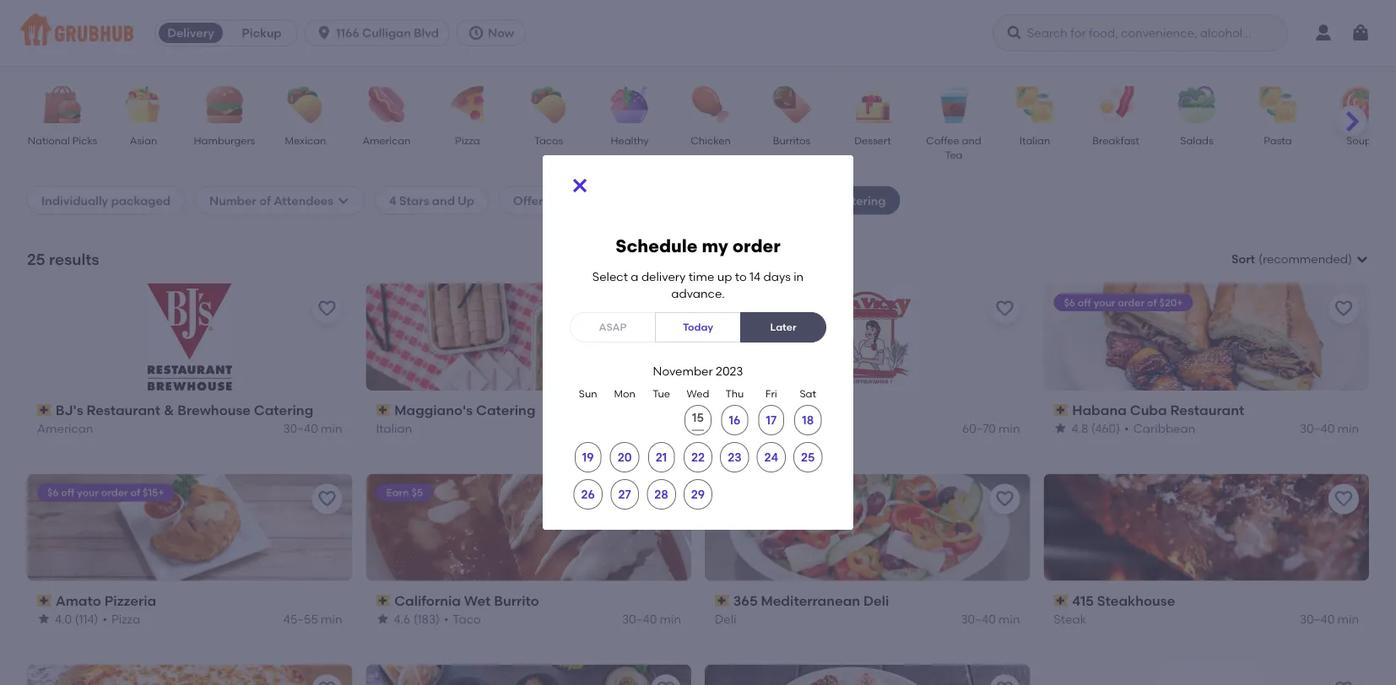 Task type: vqa. For each thing, say whether or not it's contained in the screenshot.
right your
yes



Task type: locate. For each thing, give the bounding box(es) containing it.
subscription pass image inside california wet burrito link
[[376, 595, 391, 607]]

30–40 min for restaurant
[[1300, 421, 1359, 436]]

order left $20+
[[1118, 296, 1145, 308]]

1 horizontal spatial 25
[[801, 450, 815, 465]]

bj's
[[55, 402, 83, 419]]

0 horizontal spatial catering
[[254, 402, 313, 419]]

subscription pass image inside casa vicky link
[[715, 405, 730, 416]]

1 vertical spatial and
[[432, 193, 455, 208]]

• pizza
[[103, 612, 140, 626]]

1 horizontal spatial $6
[[1064, 296, 1076, 308]]

subscription pass image left bj's
[[37, 405, 52, 416]]

now button
[[457, 19, 532, 46]]

0 horizontal spatial italian
[[376, 421, 412, 436]]

sat
[[800, 388, 817, 400]]

1 vertical spatial off
[[61, 487, 75, 499]]

casa vicky logo image
[[814, 284, 921, 391]]

deli down the 365
[[715, 612, 737, 626]]

healthy image
[[600, 86, 659, 123]]

&
[[164, 402, 174, 419]]

1 vertical spatial $6
[[47, 487, 59, 499]]

grub desi logo image
[[1153, 665, 1260, 686]]

0 horizontal spatial svg image
[[316, 24, 333, 41]]

0 vertical spatial mexican
[[285, 134, 326, 146]]

healthy
[[611, 134, 649, 146]]

number of attendees
[[209, 193, 334, 208]]

1 horizontal spatial off
[[1078, 296, 1092, 308]]

28 button
[[647, 479, 676, 510]]

number
[[209, 193, 257, 208]]

subscription pass image left maggiano's
[[376, 405, 391, 416]]

subscription pass image down thu
[[715, 405, 730, 416]]

svg image inside the main navigation navigation
[[1006, 24, 1023, 41]]

14
[[750, 269, 761, 284]]

your left $20+
[[1094, 296, 1116, 308]]

365
[[733, 593, 758, 609]]

2 horizontal spatial svg image
[[1006, 24, 1023, 41]]

subscription pass image inside 415 steakhouse 'link'
[[1054, 595, 1069, 607]]

min for 365 mediterranean deli
[[999, 612, 1020, 626]]

• right (460) on the right bottom of page
[[1125, 421, 1129, 436]]

min for california wet burrito
[[660, 612, 681, 626]]

american down bj's
[[37, 421, 93, 436]]

1 horizontal spatial your
[[1094, 296, 1116, 308]]

2 vertical spatial of
[[130, 487, 140, 499]]

casa vicky
[[733, 402, 808, 419]]

22
[[692, 450, 705, 465]]

restaurant
[[87, 402, 161, 419], [1171, 402, 1245, 419]]

25 right the '24'
[[801, 450, 815, 465]]

of for amato pizzeria
[[130, 487, 140, 499]]

of right the number
[[259, 193, 271, 208]]

today
[[683, 321, 713, 333]]

star icon image
[[1054, 422, 1068, 435], [37, 613, 51, 626], [376, 613, 390, 626]]

svg image up soup image
[[1351, 23, 1371, 43]]

23
[[728, 450, 742, 465]]

amato
[[55, 593, 101, 609]]

1 horizontal spatial •
[[444, 612, 449, 626]]

stars
[[399, 193, 429, 208]]

and up tea
[[962, 134, 982, 146]]

pizza down 'pizza' image
[[455, 134, 480, 146]]

2 restaurant from the left
[[1171, 402, 1245, 419]]

star icon image for habana
[[1054, 422, 1068, 435]]

$20+
[[1160, 296, 1183, 308]]

mon
[[614, 388, 636, 400]]

1 vertical spatial delivery
[[604, 193, 651, 208]]

subscription pass image
[[376, 405, 391, 416], [1054, 405, 1069, 416], [376, 595, 391, 607], [715, 595, 730, 607]]

1 horizontal spatial delivery
[[604, 193, 651, 208]]

• taco
[[444, 612, 481, 626]]

svg image right attendees
[[337, 194, 350, 207]]

1 horizontal spatial american
[[363, 134, 411, 146]]

subscription pass image left amato
[[37, 595, 52, 607]]

save this restaurant image
[[995, 299, 1015, 319], [1334, 299, 1354, 319], [317, 489, 337, 510], [995, 680, 1015, 686], [1334, 680, 1354, 686]]

0 horizontal spatial order
[[101, 487, 128, 499]]

1 vertical spatial your
[[77, 487, 99, 499]]

30–40 min for &
[[283, 421, 342, 436]]

cell
[[680, 405, 717, 436]]

a
[[631, 269, 639, 284]]

subscription pass image
[[37, 405, 52, 416], [715, 405, 730, 416], [37, 595, 52, 607], [1054, 595, 1069, 607]]

0 horizontal spatial your
[[77, 487, 99, 499]]

save this restaurant button
[[312, 294, 342, 324], [651, 294, 681, 324], [990, 294, 1020, 324], [1329, 294, 1359, 324], [312, 484, 342, 515], [651, 484, 681, 515], [990, 484, 1020, 515], [1329, 484, 1359, 515], [312, 675, 342, 686], [651, 675, 681, 686], [990, 675, 1020, 686], [1329, 675, 1359, 686]]

1 vertical spatial deli
[[715, 612, 737, 626]]

1 vertical spatial of
[[1147, 296, 1157, 308]]

your for amato
[[77, 487, 99, 499]]

0 vertical spatial your
[[1094, 296, 1116, 308]]

select
[[593, 269, 628, 284]]

off
[[1078, 296, 1092, 308], [61, 487, 75, 499]]

attendees
[[274, 193, 334, 208]]

italian down italian image
[[1020, 134, 1051, 146]]

catering right brewhouse in the left of the page
[[254, 402, 313, 419]]

$6 off your order of $15+
[[47, 487, 164, 499]]

star icon image for california
[[376, 613, 390, 626]]

earn $5
[[386, 487, 423, 499]]

breakfast image
[[1087, 86, 1146, 123]]

subscription pass image for 415 steakhouse
[[1054, 595, 1069, 607]]

restaurant up the caribbean
[[1171, 402, 1245, 419]]

svg image left 1166
[[316, 24, 333, 41]]

order left $15+ at bottom
[[101, 487, 128, 499]]

subscription pass image up steak
[[1054, 595, 1069, 607]]

30–40 for &
[[283, 421, 318, 436]]

30–40 min
[[283, 421, 342, 436], [1300, 421, 1359, 436], [622, 612, 681, 626], [961, 612, 1020, 626], [1300, 612, 1359, 626]]

1 horizontal spatial deli
[[864, 593, 889, 609]]

later
[[770, 321, 797, 333]]

svg image inside 1166 culligan blvd button
[[316, 24, 333, 41]]

delivery
[[168, 26, 214, 40], [604, 193, 651, 208]]

1 horizontal spatial order
[[733, 235, 781, 257]]

svg image
[[1351, 23, 1371, 43], [316, 24, 333, 41], [468, 24, 485, 41]]

order up 14
[[733, 235, 781, 257]]

tea
[[945, 149, 963, 161]]

catering down dessert
[[834, 193, 886, 208]]

$6 for amato pizzeria
[[47, 487, 59, 499]]

0 horizontal spatial of
[[130, 487, 140, 499]]

svg image inside now button
[[468, 24, 485, 41]]

0 horizontal spatial american
[[37, 421, 93, 436]]

main navigation navigation
[[0, 0, 1397, 66]]

star icon image left 4.8
[[1054, 422, 1068, 435]]

1 horizontal spatial of
[[259, 193, 271, 208]]

min for 415 steakhouse
[[1338, 612, 1359, 626]]

1 horizontal spatial restaurant
[[1171, 402, 1245, 419]]

subscription pass image left the 365
[[715, 595, 730, 607]]

25 results
[[27, 250, 99, 269]]

subscription pass image left habana
[[1054, 405, 1069, 416]]

2 horizontal spatial star icon image
[[1054, 422, 1068, 435]]

0 horizontal spatial pizza
[[111, 612, 140, 626]]

catering right maggiano's
[[476, 402, 536, 419]]

4.0 (114)
[[55, 612, 98, 626]]

coffee and tea image
[[925, 86, 984, 123]]

restaurant left &
[[87, 402, 161, 419]]

italian
[[1020, 134, 1051, 146], [376, 421, 412, 436]]

mexican down mexican image
[[285, 134, 326, 146]]

subscription pass image inside the maggiano's catering link
[[376, 405, 391, 416]]

1 vertical spatial italian
[[376, 421, 412, 436]]

25 inside "button"
[[801, 450, 815, 465]]

1 vertical spatial mexican
[[715, 421, 763, 436]]

0 horizontal spatial mexican
[[285, 134, 326, 146]]

0 horizontal spatial 25
[[27, 250, 45, 269]]

• for california
[[444, 612, 449, 626]]

brewhouse
[[178, 402, 251, 419]]

min
[[321, 421, 342, 436], [657, 421, 681, 436], [999, 421, 1020, 436], [1338, 421, 1359, 436], [321, 612, 342, 626], [660, 612, 681, 626], [999, 612, 1020, 626], [1338, 612, 1359, 626]]

pizza down the pizzeria
[[111, 612, 140, 626]]

maggiano's
[[394, 402, 473, 419]]

0 vertical spatial delivery
[[168, 26, 214, 40]]

• down amato pizzeria
[[103, 612, 107, 626]]

maggiano's catering link
[[376, 401, 681, 420]]

fri
[[766, 388, 777, 400]]

0 vertical spatial off
[[1078, 296, 1092, 308]]

individually
[[41, 193, 108, 208]]

1 vertical spatial american
[[37, 421, 93, 436]]

order for amato pizzeria
[[101, 487, 128, 499]]

1 horizontal spatial pizza
[[455, 134, 480, 146]]

0 horizontal spatial off
[[61, 487, 75, 499]]

of left $15+ at bottom
[[130, 487, 140, 499]]

subscription pass image inside 365 mediterranean deli link
[[715, 595, 730, 607]]

amato pizzeria
[[55, 593, 156, 609]]

pickup button
[[226, 19, 297, 46]]

subscription pass image for 365 mediterranean deli
[[715, 595, 730, 607]]

2 horizontal spatial •
[[1125, 421, 1129, 436]]

salads image
[[1168, 86, 1227, 123]]

2 vertical spatial order
[[101, 487, 128, 499]]

asap
[[599, 321, 627, 333]]

delivery right "$0"
[[604, 193, 651, 208]]

30–40 for deli
[[961, 612, 996, 626]]

1 horizontal spatial mexican
[[715, 421, 763, 436]]

60–70
[[963, 421, 996, 436]]

tue
[[653, 388, 670, 400]]

earn
[[386, 487, 409, 499]]

tacos image
[[519, 86, 578, 123]]

svg image right offers
[[570, 176, 590, 196]]

caribbean
[[1134, 421, 1196, 436]]

order
[[733, 235, 781, 257], [1118, 296, 1145, 308], [101, 487, 128, 499]]

4
[[389, 193, 397, 208]]

of left $20+
[[1147, 296, 1157, 308]]

your left $15+ at bottom
[[77, 487, 99, 499]]

0 horizontal spatial $6
[[47, 487, 59, 499]]

28
[[655, 487, 669, 502]]

(114)
[[75, 612, 98, 626]]

pizza image
[[438, 86, 497, 123]]

mexican down casa
[[715, 421, 763, 436]]

1 horizontal spatial star icon image
[[376, 613, 390, 626]]

0 horizontal spatial star icon image
[[37, 613, 51, 626]]

restaurant inside "link"
[[87, 402, 161, 419]]

subscription pass image left 'california' in the left bottom of the page
[[376, 595, 391, 607]]

subscription pass image inside habana cuba restaurant link
[[1054, 405, 1069, 416]]

italian image
[[1006, 86, 1065, 123]]

sun
[[579, 388, 597, 400]]

0 vertical spatial of
[[259, 193, 271, 208]]

1 vertical spatial order
[[1118, 296, 1145, 308]]

21
[[656, 450, 667, 465]]

0 vertical spatial $6
[[1064, 296, 1076, 308]]

1 horizontal spatial and
[[962, 134, 982, 146]]

star icon image left 4.0 on the bottom
[[37, 613, 51, 626]]

soup
[[1347, 134, 1372, 146]]

to
[[735, 269, 747, 284]]

1 horizontal spatial svg image
[[570, 176, 590, 196]]

25 button
[[794, 442, 823, 473]]

delivery
[[642, 269, 686, 284]]

1 vertical spatial 25
[[801, 450, 815, 465]]

svg image left the now on the top
[[468, 24, 485, 41]]

• right (183)
[[444, 612, 449, 626]]

schedule my order
[[616, 235, 781, 257]]

min for casa vicky
[[999, 421, 1020, 436]]

svg image up italian image
[[1006, 24, 1023, 41]]

american
[[363, 134, 411, 146], [37, 421, 93, 436]]

blvd
[[414, 26, 439, 40]]

delivery left "pickup" "button"
[[168, 26, 214, 40]]

deli right mediterranean
[[864, 593, 889, 609]]

asap button
[[570, 312, 656, 343]]

italian down maggiano's
[[376, 421, 412, 436]]

bj's restaurant & brewhouse catering link
[[37, 401, 342, 420]]

american down american image
[[363, 134, 411, 146]]

2 horizontal spatial of
[[1147, 296, 1157, 308]]

0 vertical spatial 25
[[27, 250, 45, 269]]

0 horizontal spatial •
[[103, 612, 107, 626]]

and left up
[[432, 193, 455, 208]]

0 horizontal spatial delivery
[[168, 26, 214, 40]]

days
[[764, 269, 791, 284]]

415 steakhouse link
[[1054, 592, 1359, 611]]

subscription pass image for casa vicky
[[715, 405, 730, 416]]

pasta image
[[1249, 86, 1308, 123]]

svg image
[[1006, 24, 1023, 41], [570, 176, 590, 196], [337, 194, 350, 207]]

subscription pass image inside amato pizzeria link
[[37, 595, 52, 607]]

1 horizontal spatial italian
[[1020, 134, 1051, 146]]

star icon image left 4.6
[[376, 613, 390, 626]]

catering inside "link"
[[254, 402, 313, 419]]

2 horizontal spatial order
[[1118, 296, 1145, 308]]

1 restaurant from the left
[[87, 402, 161, 419]]

17
[[766, 413, 777, 427]]

25 left results
[[27, 250, 45, 269]]

0 horizontal spatial restaurant
[[87, 402, 161, 419]]

subscription pass image inside the bj's restaurant & brewhouse catering "link"
[[37, 405, 52, 416]]

your for habana
[[1094, 296, 1116, 308]]

delivery button
[[155, 19, 226, 46]]

delivery inside button
[[168, 26, 214, 40]]

25 for 25
[[801, 450, 815, 465]]

off for habana cuba restaurant
[[1078, 296, 1092, 308]]

18 button
[[795, 405, 822, 436]]

1 horizontal spatial svg image
[[468, 24, 485, 41]]

burritos image
[[762, 86, 822, 123]]

mexican
[[285, 134, 326, 146], [715, 421, 763, 436]]

save this restaurant image
[[317, 299, 337, 319], [656, 299, 676, 319], [656, 489, 676, 510], [995, 489, 1015, 510], [1334, 489, 1354, 510], [317, 680, 337, 686], [656, 680, 676, 686]]

0 vertical spatial and
[[962, 134, 982, 146]]

chicken image
[[681, 86, 740, 123]]

0 vertical spatial american
[[363, 134, 411, 146]]

0 vertical spatial pizza
[[455, 134, 480, 146]]

picks
[[72, 134, 97, 146]]

24 button
[[757, 442, 786, 473]]



Task type: describe. For each thing, give the bounding box(es) containing it.
27 button
[[611, 479, 639, 510]]

2023
[[716, 364, 743, 379]]

365 mediterranean deli
[[733, 593, 889, 609]]

subscription pass image for habana cuba restaurant
[[1054, 405, 1069, 416]]

• for amato
[[103, 612, 107, 626]]

habana cuba restaurant
[[1072, 402, 1245, 419]]

of for habana cuba restaurant
[[1147, 296, 1157, 308]]

salads
[[1181, 134, 1214, 146]]

today button
[[655, 312, 741, 343]]

breakfast
[[1093, 134, 1140, 146]]

burrito
[[494, 593, 539, 609]]

up
[[458, 193, 475, 208]]

• caribbean
[[1125, 421, 1196, 436]]

maggiano's catering
[[394, 402, 536, 419]]

soup image
[[1330, 86, 1389, 123]]

svg image for 1166 culligan blvd
[[316, 24, 333, 41]]

$15+
[[143, 487, 164, 499]]

packaged
[[111, 193, 171, 208]]

wed
[[687, 388, 710, 400]]

dessert
[[855, 134, 891, 146]]

tacos
[[534, 134, 563, 146]]

november
[[653, 364, 713, 379]]

select a delivery time up to 14 days in advance.
[[593, 269, 804, 301]]

steak
[[1054, 612, 1087, 626]]

off for amato pizzeria
[[61, 487, 75, 499]]

hamburgers
[[194, 134, 255, 146]]

dessert image
[[844, 86, 903, 123]]

habana
[[1072, 402, 1127, 419]]

subscription pass image for amato pizzeria
[[37, 595, 52, 607]]

steakhouse
[[1097, 593, 1176, 609]]

30–40 for restaurant
[[1300, 421, 1335, 436]]

taco
[[453, 612, 481, 626]]

svg image for now
[[468, 24, 485, 41]]

national
[[28, 134, 70, 146]]

habana cuba restaurant link
[[1054, 401, 1359, 420]]

burritos
[[773, 134, 811, 146]]

415 steakhouse
[[1072, 593, 1176, 609]]

1166 culligan blvd
[[336, 26, 439, 40]]

$0
[[588, 193, 601, 208]]

0 vertical spatial deli
[[864, 593, 889, 609]]

order for habana cuba restaurant
[[1118, 296, 1145, 308]]

27
[[618, 487, 631, 502]]

0 vertical spatial order
[[733, 235, 781, 257]]

29
[[691, 487, 705, 502]]

thu
[[726, 388, 744, 400]]

26
[[581, 487, 595, 502]]

26 button
[[574, 479, 603, 510]]

45–55 min
[[284, 612, 342, 626]]

0 vertical spatial italian
[[1020, 134, 1051, 146]]

later button
[[740, 312, 827, 343]]

cuba
[[1130, 402, 1167, 419]]

• for habana
[[1125, 421, 1129, 436]]

2 horizontal spatial catering
[[834, 193, 886, 208]]

min for habana cuba restaurant
[[1338, 421, 1359, 436]]

coffee
[[927, 134, 960, 146]]

1166
[[336, 26, 359, 40]]

in
[[794, 269, 804, 284]]

0 horizontal spatial svg image
[[337, 194, 350, 207]]

subscription pass image for bj's restaurant & brewhouse catering
[[37, 405, 52, 416]]

up
[[717, 269, 732, 284]]

$6 off your order of $20+
[[1064, 296, 1183, 308]]

$5
[[412, 487, 423, 499]]

subscription pass image for maggiano's catering
[[376, 405, 391, 416]]

19 button
[[575, 442, 602, 473]]

bj's restaurant & brewhouse catering logo image
[[147, 284, 232, 391]]

415
[[1072, 593, 1094, 609]]

22 button
[[684, 442, 713, 473]]

4.8
[[1072, 421, 1089, 436]]

1 vertical spatial pizza
[[111, 612, 140, 626]]

results
[[49, 250, 99, 269]]

365 mediterranean deli link
[[715, 592, 1020, 611]]

2 horizontal spatial svg image
[[1351, 23, 1371, 43]]

california wet burrito link
[[376, 592, 681, 611]]

30–40 for burrito
[[622, 612, 657, 626]]

casa
[[733, 402, 769, 419]]

subscription pass image for california wet burrito
[[376, 595, 391, 607]]

national picks image
[[33, 86, 92, 123]]

bj's restaurant & brewhouse catering
[[55, 402, 313, 419]]

coffee and tea
[[927, 134, 982, 161]]

advance.
[[671, 286, 725, 301]]

min for amato pizzeria
[[321, 612, 342, 626]]

0 horizontal spatial and
[[432, 193, 455, 208]]

california
[[394, 593, 461, 609]]

min for bj's restaurant & brewhouse catering
[[321, 421, 342, 436]]

4.6
[[394, 612, 411, 626]]

asian image
[[114, 86, 173, 123]]

wet
[[464, 593, 491, 609]]

time
[[689, 269, 715, 284]]

schedule
[[616, 235, 698, 257]]

0 horizontal spatial deli
[[715, 612, 737, 626]]

american image
[[357, 86, 416, 123]]

and inside coffee and tea
[[962, 134, 982, 146]]

24
[[765, 450, 779, 465]]

vicky
[[772, 402, 808, 419]]

4.0
[[55, 612, 72, 626]]

1 horizontal spatial catering
[[476, 402, 536, 419]]

mediterranean
[[761, 593, 861, 609]]

(183)
[[413, 612, 440, 626]]

chicken
[[691, 134, 731, 146]]

hamburgers image
[[195, 86, 254, 123]]

now
[[488, 26, 514, 40]]

mexican image
[[276, 86, 335, 123]]

30–40 min for burrito
[[622, 612, 681, 626]]

$6 for habana cuba restaurant
[[1064, 296, 1076, 308]]

21 button
[[648, 442, 675, 473]]

30–40 min for deli
[[961, 612, 1020, 626]]

california wet burrito
[[394, 593, 539, 609]]

16
[[729, 413, 741, 427]]

november 2023
[[653, 364, 743, 379]]

25 for 25 results
[[27, 250, 45, 269]]

star icon image for amato
[[37, 613, 51, 626]]

individually packaged
[[41, 193, 171, 208]]

national picks
[[28, 134, 97, 146]]

60–70 min
[[963, 421, 1020, 436]]



